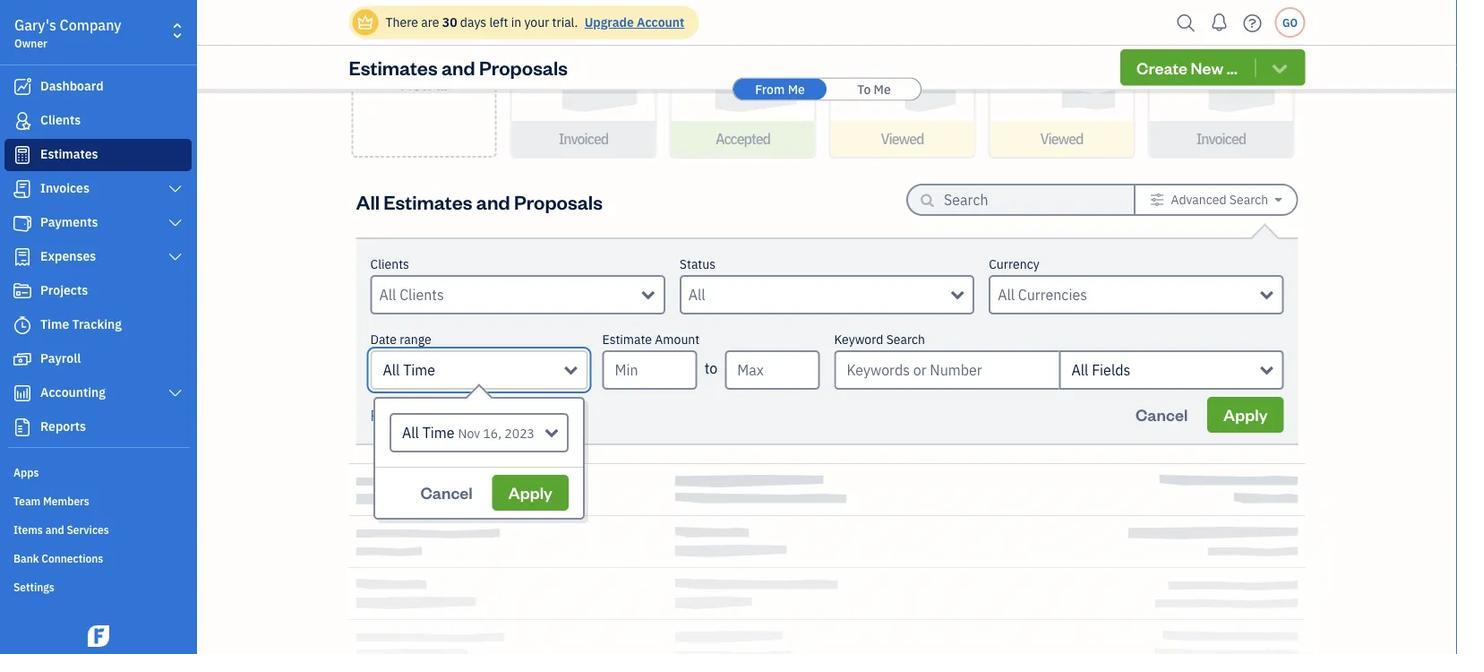 Task type: vqa. For each thing, say whether or not it's contained in the screenshot.
Subtotal
no



Task type: locate. For each thing, give the bounding box(es) containing it.
date
[[371, 331, 397, 348]]

All search field
[[689, 284, 952, 306]]

advanced search
[[1172, 191, 1269, 208]]

reports link
[[4, 411, 192, 444]]

1 vertical spatial estimates
[[40, 146, 98, 162]]

0 horizontal spatial invoiced
[[559, 129, 609, 148]]

time down the range
[[403, 361, 436, 379]]

chevron large down image for expenses
[[167, 250, 184, 264]]

0 horizontal spatial and
[[45, 522, 64, 537]]

time inside dropdown button
[[403, 361, 436, 379]]

payments
[[40, 214, 98, 230]]

tracking
[[72, 316, 122, 332]]

apps link
[[4, 458, 192, 485]]

all fields
[[1072, 361, 1131, 379]]

0 horizontal spatial apply button
[[492, 475, 569, 511]]

viewed up search text box
[[1041, 129, 1084, 148]]

1 horizontal spatial clients
[[371, 256, 409, 272]]

0 vertical spatial chevron large down image
[[167, 182, 184, 196]]

1 horizontal spatial invoiced
[[1197, 129, 1247, 148]]

apply
[[1224, 404, 1268, 425], [509, 482, 553, 503]]

currency
[[989, 256, 1040, 272]]

0 vertical spatial time
[[40, 316, 69, 332]]

All Clients search field
[[379, 284, 642, 306]]

estimates for estimates
[[40, 146, 98, 162]]

reset all button
[[371, 405, 426, 427]]

estimates link
[[4, 139, 192, 171]]

0 horizontal spatial me
[[788, 81, 805, 97]]

1 horizontal spatial apply button
[[1208, 397, 1285, 433]]

0 horizontal spatial search
[[887, 331, 926, 348]]

0 horizontal spatial new
[[401, 73, 434, 94]]

0 horizontal spatial create
[[399, 52, 450, 73]]

cancel button
[[1120, 397, 1205, 433], [405, 475, 489, 511]]

apply down 'all fields' field
[[1224, 404, 1268, 425]]

apply button down 'all fields' field
[[1208, 397, 1285, 433]]

0 vertical spatial cancel
[[1136, 404, 1188, 425]]

viewed down to me link
[[881, 129, 924, 148]]

all
[[411, 406, 426, 425]]

apply button for the top cancel button
[[1208, 397, 1285, 433]]

0 vertical spatial estimates
[[349, 54, 438, 80]]

apply button down 2023 in the left bottom of the page
[[492, 475, 569, 511]]

reset all
[[371, 406, 426, 425]]

search left caretdown image
[[1230, 191, 1269, 208]]

All Currencies search field
[[998, 284, 1261, 306]]

2 vertical spatial time
[[423, 423, 455, 442]]

1 chevron large down image from the top
[[167, 250, 184, 264]]

cancel down nov
[[421, 482, 473, 503]]

search right keyword
[[887, 331, 926, 348]]

1 vertical spatial clients
[[371, 256, 409, 272]]

estimate image
[[12, 146, 33, 164]]

upgrade account link
[[581, 14, 685, 30]]

search image
[[1173, 9, 1201, 36]]

new
[[1191, 57, 1224, 78], [401, 73, 434, 94]]

create new … down are
[[399, 52, 450, 94]]

1 horizontal spatial and
[[442, 54, 476, 80]]

clients down dashboard
[[40, 112, 81, 128]]

… down notifications icon
[[1227, 57, 1238, 78]]

apply button
[[1208, 397, 1285, 433], [492, 475, 569, 511]]

0 vertical spatial apply
[[1224, 404, 1268, 425]]

from me link
[[734, 78, 827, 100]]

account
[[637, 14, 685, 30]]

chevron large down image up expenses link
[[167, 216, 184, 230]]

items and services
[[13, 522, 109, 537]]

trial.
[[553, 14, 578, 30]]

1 horizontal spatial cancel button
[[1120, 397, 1205, 433]]

team members
[[13, 494, 89, 508]]

estimates
[[349, 54, 438, 80], [40, 146, 98, 162], [384, 189, 473, 214]]

cancel down 'all fields' field
[[1136, 404, 1188, 425]]

team
[[13, 494, 41, 508]]

1 horizontal spatial create new …
[[1137, 57, 1238, 78]]

0 horizontal spatial apply
[[509, 482, 553, 503]]

new for right create new … dropdown button
[[1191, 57, 1224, 78]]

me right from
[[788, 81, 805, 97]]

payments link
[[4, 207, 192, 239]]

chevron large down image inside payments link
[[167, 216, 184, 230]]

cancel button down 'all fields' field
[[1120, 397, 1205, 433]]

clients
[[40, 112, 81, 128], [371, 256, 409, 272]]

me for from me
[[788, 81, 805, 97]]

time right timer image at the left of page
[[40, 316, 69, 332]]

clients up date
[[371, 256, 409, 272]]

create new … down search image at the top
[[1137, 57, 1238, 78]]

1 horizontal spatial me
[[874, 81, 891, 97]]

1 vertical spatial chevron large down image
[[167, 216, 184, 230]]

1 horizontal spatial apply
[[1224, 404, 1268, 425]]

chevron large down image
[[167, 250, 184, 264], [167, 386, 184, 401]]

create
[[399, 52, 450, 73], [1137, 57, 1188, 78]]

there
[[386, 14, 418, 30]]

payroll
[[40, 350, 81, 367]]

estimate amount
[[603, 331, 700, 348]]

to me
[[858, 81, 891, 97]]

viewed
[[881, 129, 924, 148], [1041, 129, 1084, 148]]

to
[[705, 359, 718, 378]]

reports
[[40, 418, 86, 435]]

search for keyword search
[[887, 331, 926, 348]]

2 me from the left
[[874, 81, 891, 97]]

money image
[[12, 350, 33, 368]]

me
[[788, 81, 805, 97], [874, 81, 891, 97]]

expenses
[[40, 248, 96, 264]]

2 chevron large down image from the top
[[167, 386, 184, 401]]

0 vertical spatial apply button
[[1208, 397, 1285, 433]]

expense image
[[12, 248, 33, 266]]

chevron large down image down payroll link
[[167, 386, 184, 401]]

1 vertical spatial apply button
[[492, 475, 569, 511]]

create down are
[[399, 52, 450, 73]]

go to help image
[[1239, 9, 1268, 36]]

create new … button
[[352, 0, 497, 158], [1121, 49, 1306, 86]]

proposals
[[479, 54, 568, 80], [514, 189, 603, 214]]

all for all fields
[[1072, 361, 1089, 379]]

1 horizontal spatial …
[[1227, 57, 1238, 78]]

0 horizontal spatial clients
[[40, 112, 81, 128]]

time inside date range field
[[423, 423, 455, 442]]

1 vertical spatial search
[[887, 331, 926, 348]]

cancel for the top cancel button
[[1136, 404, 1188, 425]]

and for proposals
[[442, 54, 476, 80]]

estimates inside the main element
[[40, 146, 98, 162]]

timer image
[[12, 316, 33, 334]]

1 horizontal spatial cancel
[[1136, 404, 1188, 425]]

chevron large down image up the projects link
[[167, 250, 184, 264]]

all time
[[383, 361, 436, 379]]

invoices
[[40, 180, 90, 196]]

time
[[40, 316, 69, 332], [403, 361, 436, 379], [423, 423, 455, 442]]

1 vertical spatial cancel
[[421, 482, 473, 503]]

apply down 2023 in the left bottom of the page
[[509, 482, 553, 503]]

2 vertical spatial estimates
[[384, 189, 473, 214]]

0 vertical spatial cancel button
[[1120, 397, 1205, 433]]

clients link
[[4, 105, 192, 137]]

chevron large down image for invoices
[[167, 182, 184, 196]]

all time nov 16, 2023
[[402, 423, 535, 442]]

search
[[1230, 191, 1269, 208], [887, 331, 926, 348]]

2 chevron large down image from the top
[[167, 216, 184, 230]]

Estimate Amount Maximum text field
[[725, 350, 820, 390]]

apply for the top cancel button
[[1224, 404, 1268, 425]]

status
[[680, 256, 716, 272]]

… down 30
[[437, 73, 448, 94]]

projects link
[[4, 275, 192, 307]]

me right to
[[874, 81, 891, 97]]

0 vertical spatial clients
[[40, 112, 81, 128]]

time tracking
[[40, 316, 122, 332]]

days
[[460, 14, 487, 30]]

left
[[490, 14, 508, 30]]

0 vertical spatial search
[[1230, 191, 1269, 208]]

0 horizontal spatial viewed
[[881, 129, 924, 148]]

1 vertical spatial cancel button
[[405, 475, 489, 511]]

0 horizontal spatial create new …
[[399, 52, 450, 94]]

new inside the create new …
[[401, 73, 434, 94]]

client image
[[12, 112, 33, 130]]

amount
[[655, 331, 700, 348]]

chevron large down image
[[167, 182, 184, 196], [167, 216, 184, 230]]

all inside 'all fields' field
[[1072, 361, 1089, 379]]

create new … for right create new … dropdown button
[[1137, 57, 1238, 78]]

chevron large down image down estimates link
[[167, 182, 184, 196]]

go
[[1283, 15, 1298, 30]]

1 vertical spatial and
[[477, 189, 510, 214]]

to
[[858, 81, 871, 97]]

caretdown image
[[1276, 193, 1283, 207]]

0 vertical spatial chevron large down image
[[167, 250, 184, 264]]

all inside date range field
[[402, 423, 419, 442]]

all inside all time dropdown button
[[383, 361, 400, 379]]

time for all time nov 16, 2023
[[423, 423, 455, 442]]

2 horizontal spatial and
[[477, 189, 510, 214]]

1 horizontal spatial new
[[1191, 57, 1224, 78]]

time for all time
[[403, 361, 436, 379]]

1 horizontal spatial search
[[1230, 191, 1269, 208]]

0 vertical spatial and
[[442, 54, 476, 80]]

settings
[[13, 580, 55, 594]]

new down are
[[401, 73, 434, 94]]

1 vertical spatial chevron large down image
[[167, 386, 184, 401]]

and inside 'items and services' link
[[45, 522, 64, 537]]

create new …
[[399, 52, 450, 94], [1137, 57, 1238, 78]]

1 vertical spatial time
[[403, 361, 436, 379]]

create down search image at the top
[[1137, 57, 1188, 78]]

2 vertical spatial and
[[45, 522, 64, 537]]

invoiced
[[559, 129, 609, 148], [1197, 129, 1247, 148]]

and
[[442, 54, 476, 80], [477, 189, 510, 214], [45, 522, 64, 537]]

apps
[[13, 465, 39, 479]]

settings link
[[4, 573, 192, 599]]

1 me from the left
[[788, 81, 805, 97]]

1 horizontal spatial viewed
[[1041, 129, 1084, 148]]

1 chevron large down image from the top
[[167, 182, 184, 196]]

0 horizontal spatial cancel
[[421, 482, 473, 503]]

…
[[1227, 57, 1238, 78], [437, 73, 448, 94]]

new down notifications icon
[[1191, 57, 1224, 78]]

go button
[[1276, 7, 1306, 38]]

dashboard
[[40, 78, 104, 94]]

1 vertical spatial apply
[[509, 482, 553, 503]]

1 horizontal spatial create
[[1137, 57, 1188, 78]]

search inside advanced search dropdown button
[[1230, 191, 1269, 208]]

time left nov
[[423, 423, 455, 442]]

cancel button down nov
[[405, 475, 489, 511]]



Task type: describe. For each thing, give the bounding box(es) containing it.
gary's company owner
[[14, 16, 121, 50]]

upgrade
[[585, 14, 634, 30]]

0 horizontal spatial cancel button
[[405, 475, 489, 511]]

expenses link
[[4, 241, 192, 273]]

nov
[[458, 425, 480, 442]]

and for services
[[45, 522, 64, 537]]

time inside the main element
[[40, 316, 69, 332]]

gary's
[[14, 16, 56, 34]]

cancel for leftmost cancel button
[[421, 482, 473, 503]]

apply button for leftmost cancel button
[[492, 475, 569, 511]]

new for left create new … dropdown button
[[401, 73, 434, 94]]

items
[[13, 522, 43, 537]]

team members link
[[4, 487, 192, 513]]

search for advanced search
[[1230, 191, 1269, 208]]

payroll link
[[4, 343, 192, 375]]

owner
[[14, 36, 47, 50]]

Search text field
[[944, 185, 1106, 214]]

bank
[[13, 551, 39, 565]]

Estimate Amount Minimum text field
[[603, 350, 698, 390]]

chevron large down image for payments
[[167, 216, 184, 230]]

2 viewed from the left
[[1041, 129, 1084, 148]]

create for right create new … dropdown button
[[1137, 57, 1188, 78]]

company
[[60, 16, 121, 34]]

invoices link
[[4, 173, 192, 205]]

keyword
[[835, 331, 884, 348]]

freshbooks image
[[84, 625, 113, 647]]

create for left create new … dropdown button
[[399, 52, 450, 73]]

items and services link
[[4, 515, 192, 542]]

members
[[43, 494, 89, 508]]

all for all estimates and proposals
[[356, 189, 380, 214]]

accounting link
[[4, 377, 192, 410]]

Date Range field
[[390, 413, 569, 453]]

time tracking link
[[4, 309, 192, 341]]

advanced
[[1172, 191, 1227, 208]]

0 vertical spatial proposals
[[479, 54, 568, 80]]

estimates and proposals
[[349, 54, 568, 80]]

all time button
[[371, 350, 588, 390]]

your
[[525, 14, 550, 30]]

Keyword Search text field
[[835, 350, 1060, 390]]

accounting
[[40, 384, 106, 401]]

chevron large down image for accounting
[[167, 386, 184, 401]]

notifications image
[[1206, 4, 1234, 40]]

project image
[[12, 282, 33, 300]]

estimates for estimates and proposals
[[349, 54, 438, 80]]

dashboard link
[[4, 71, 192, 103]]

payment image
[[12, 214, 33, 232]]

estimate
[[603, 331, 652, 348]]

create new … for left create new … dropdown button
[[399, 52, 450, 94]]

crown image
[[356, 13, 375, 32]]

dashboard image
[[12, 78, 33, 96]]

there are 30 days left in your trial. upgrade account
[[386, 14, 685, 30]]

from
[[756, 81, 785, 97]]

bank connections
[[13, 551, 103, 565]]

all for all time
[[383, 361, 400, 379]]

fields
[[1092, 361, 1131, 379]]

apply for leftmost cancel button
[[509, 482, 553, 503]]

Keyword Search field
[[1060, 350, 1285, 390]]

chart image
[[12, 384, 33, 402]]

1 invoiced from the left
[[559, 129, 609, 148]]

advanced search button
[[1136, 185, 1297, 214]]

2023
[[505, 425, 535, 442]]

16,
[[483, 425, 502, 442]]

in
[[511, 14, 522, 30]]

clients inside the main element
[[40, 112, 81, 128]]

chevrondown image
[[1270, 58, 1291, 77]]

keyword search
[[835, 331, 926, 348]]

reset
[[371, 406, 407, 425]]

are
[[421, 14, 439, 30]]

invoice image
[[12, 180, 33, 198]]

main element
[[0, 0, 242, 654]]

0 horizontal spatial …
[[437, 73, 448, 94]]

connections
[[41, 551, 103, 565]]

me for to me
[[874, 81, 891, 97]]

report image
[[12, 418, 33, 436]]

date range
[[371, 331, 432, 348]]

1 viewed from the left
[[881, 129, 924, 148]]

1 horizontal spatial create new … button
[[1121, 49, 1306, 86]]

range
[[400, 331, 432, 348]]

accepted
[[716, 129, 771, 148]]

0 horizontal spatial create new … button
[[352, 0, 497, 158]]

to me link
[[828, 78, 921, 100]]

services
[[67, 522, 109, 537]]

2 invoiced from the left
[[1197, 129, 1247, 148]]

30
[[442, 14, 457, 30]]

bank connections link
[[4, 544, 192, 571]]

1 vertical spatial proposals
[[514, 189, 603, 214]]

all estimates and proposals
[[356, 189, 603, 214]]

settings image
[[1151, 193, 1165, 207]]

projects
[[40, 282, 88, 298]]

from me
[[756, 81, 805, 97]]



